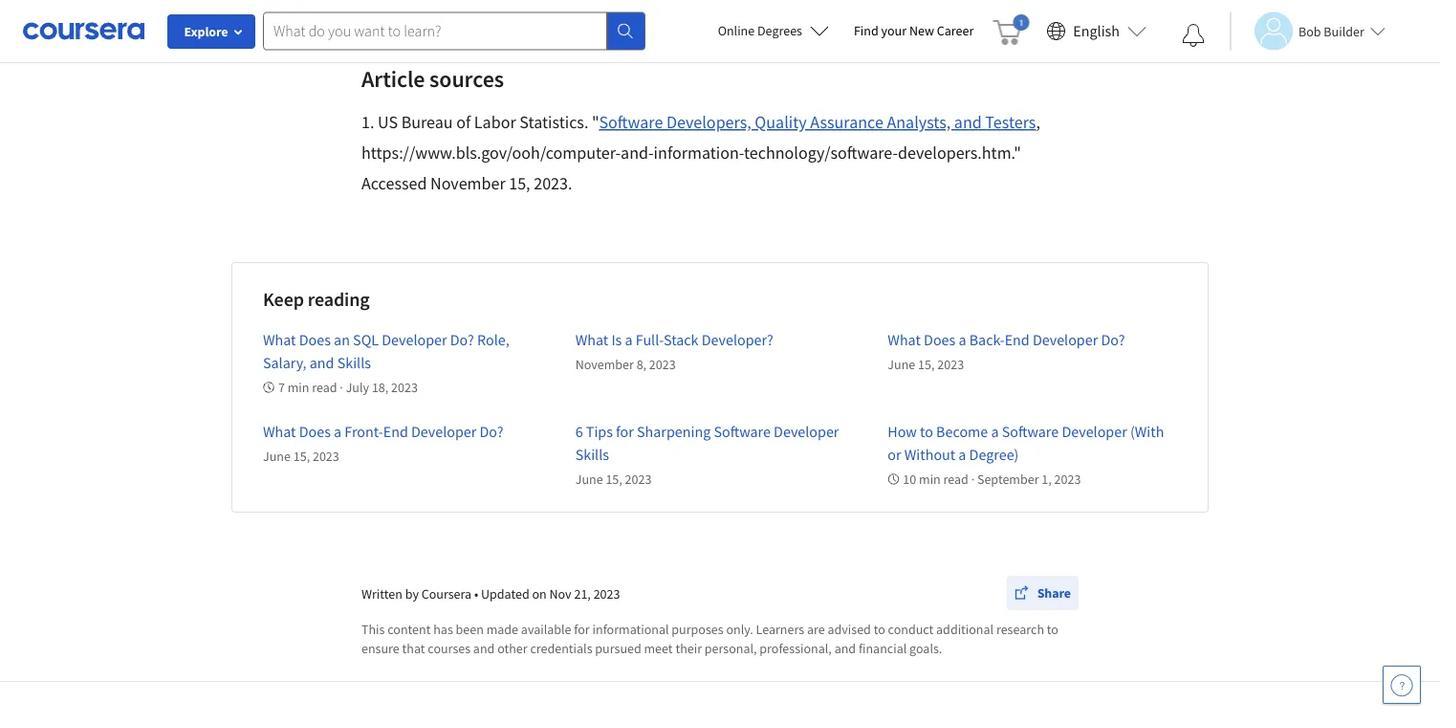 Task type: locate. For each thing, give the bounding box(es) containing it.
a
[[625, 330, 633, 349], [959, 330, 966, 349], [334, 422, 342, 441], [991, 422, 999, 441], [959, 445, 966, 464]]

2 horizontal spatial do?
[[1101, 330, 1125, 349]]

1 vertical spatial ·
[[971, 471, 975, 488]]

this content has been made available for informational purposes only. learners are advised to conduct additional research to ensure that courses and other credentials pursued meet their personal, professional, and financial goals.
[[362, 621, 1059, 657]]

a inside the what does a front-end developer do? june 15, 2023
[[334, 422, 342, 441]]

article
[[362, 64, 425, 93]]

only.
[[726, 621, 753, 638]]

are
[[807, 621, 825, 638]]

what left back-
[[888, 330, 921, 349]]

2023 down sharpening
[[625, 471, 652, 488]]

6 tips for sharpening software developer skills june 15, 2023
[[575, 422, 839, 488]]

1 horizontal spatial software
[[714, 422, 771, 441]]

a left back-
[[959, 330, 966, 349]]

read left the 'july'
[[312, 379, 337, 396]]

software right sharpening
[[714, 422, 771, 441]]

does inside what does an sql developer do? role, salary, and skills
[[299, 330, 331, 349]]

min right 7
[[288, 379, 309, 396]]

does
[[299, 330, 331, 349], [924, 330, 956, 349], [299, 422, 331, 441]]

developer for what does a back-end developer do?
[[1033, 330, 1098, 349]]

november down https://www.bls.gov/ooh/computer-
[[430, 173, 506, 194]]

read
[[312, 379, 337, 396], [943, 471, 969, 488]]

a inside what does a back-end developer do? june 15, 2023
[[959, 330, 966, 349]]

2023 right 21,
[[594, 585, 620, 602]]

1 horizontal spatial november
[[575, 356, 634, 373]]

1 horizontal spatial skills
[[575, 445, 609, 464]]

15, inside what does a back-end developer do? june 15, 2023
[[918, 356, 935, 373]]

statistics.
[[520, 111, 589, 133]]

developer inside what does a back-end developer do? june 15, 2023
[[1033, 330, 1098, 349]]

online degrees
[[718, 22, 802, 39]]

1 horizontal spatial june
[[575, 471, 603, 488]]

0 vertical spatial min
[[288, 379, 309, 396]]

june inside the 6 tips for sharpening software developer skills june 15, 2023
[[575, 471, 603, 488]]

2023 down what does a front-end developer do? link
[[313, 448, 339, 465]]

career
[[937, 22, 974, 39]]

0 horizontal spatial read
[[312, 379, 337, 396]]

15, down what does a back-end developer do? "link"
[[918, 356, 935, 373]]

reading
[[308, 287, 370, 311]]

end for front-
[[383, 422, 408, 441]]

degree)
[[969, 445, 1019, 464]]

purposes
[[672, 621, 724, 638]]

0 horizontal spatial ·
[[340, 379, 343, 396]]

back-
[[969, 330, 1005, 349]]

2 horizontal spatial june
[[888, 356, 915, 373]]

0 vertical spatial ·
[[340, 379, 343, 396]]

a for back-
[[959, 330, 966, 349]]

coursera
[[421, 585, 472, 602]]

developer
[[382, 330, 447, 349], [1033, 330, 1098, 349], [411, 422, 477, 441], [774, 422, 839, 441], [1062, 422, 1127, 441]]

what does an sql developer do? role, salary, and skills link
[[263, 330, 509, 372]]

november down the is at top
[[575, 356, 634, 373]]

testers
[[985, 111, 1036, 133]]

quality
[[755, 111, 807, 133]]

developer?
[[702, 330, 774, 349]]

0 horizontal spatial software
[[599, 111, 663, 133]]

a left front-
[[334, 422, 342, 441]]

does for back-
[[924, 330, 956, 349]]

do? inside the what does a front-end developer do? june 15, 2023
[[480, 422, 504, 441]]

software for 6
[[714, 422, 771, 441]]

1 vertical spatial read
[[943, 471, 969, 488]]

1 vertical spatial november
[[575, 356, 634, 373]]

· for skills
[[340, 379, 343, 396]]

goals.
[[910, 640, 942, 657]]

0 vertical spatial skills
[[337, 353, 371, 372]]

software up degree)
[[1002, 422, 1059, 441]]

2023 inside the 6 tips for sharpening software developer skills june 15, 2023
[[625, 471, 652, 488]]

2 horizontal spatial to
[[1047, 621, 1059, 638]]

personal,
[[705, 640, 757, 657]]

0 vertical spatial for
[[616, 422, 634, 441]]

None search field
[[263, 12, 646, 50]]

1 horizontal spatial do?
[[480, 422, 504, 441]]

become
[[936, 422, 988, 441]]

what up the salary,
[[263, 330, 296, 349]]

1 vertical spatial june
[[263, 448, 291, 465]]

What do you want to learn? text field
[[263, 12, 607, 50]]

0 horizontal spatial june
[[263, 448, 291, 465]]

15, down 7 min read · july 18, 2023
[[293, 448, 310, 465]]

1 vertical spatial min
[[919, 471, 941, 488]]

share
[[1037, 584, 1071, 602]]

2023 right 1,
[[1054, 471, 1081, 488]]

developer for what does a front-end developer do?
[[411, 422, 477, 441]]

developers.htm."
[[898, 142, 1021, 164]]

what inside what does a back-end developer do? june 15, 2023
[[888, 330, 921, 349]]

june down 7
[[263, 448, 291, 465]]

0 vertical spatial end
[[1005, 330, 1030, 349]]

0 vertical spatial read
[[312, 379, 337, 396]]

"
[[592, 111, 599, 133]]

2 horizontal spatial software
[[1002, 422, 1059, 441]]

for up credentials
[[574, 621, 590, 638]]

0 horizontal spatial for
[[574, 621, 590, 638]]

does left back-
[[924, 330, 956, 349]]

software inside how to become a software developer (with or without a degree)
[[1002, 422, 1059, 441]]

does left front-
[[299, 422, 331, 441]]

15, inside the 6 tips for sharpening software developer skills june 15, 2023
[[606, 471, 622, 488]]

what inside the what does a front-end developer do? june 15, 2023
[[263, 422, 296, 441]]

to
[[920, 422, 933, 441], [874, 621, 885, 638], [1047, 621, 1059, 638]]

7 min read · july 18, 2023
[[278, 379, 418, 396]]

what for what does an sql developer do? role, salary, and skills
[[263, 330, 296, 349]]

software developers, quality assurance analysts, and testers link
[[599, 111, 1036, 133]]

software up and-
[[599, 111, 663, 133]]

developer inside the 6 tips for sharpening software developer skills june 15, 2023
[[774, 422, 839, 441]]

june inside what does a back-end developer do? june 15, 2023
[[888, 356, 915, 373]]

1,
[[1042, 471, 1052, 488]]

find
[[854, 22, 879, 39]]

informational
[[592, 621, 669, 638]]

15, for sharpening
[[606, 471, 622, 488]]

1 horizontal spatial read
[[943, 471, 969, 488]]

their
[[676, 640, 702, 657]]

research
[[996, 621, 1044, 638]]

min right 10
[[919, 471, 941, 488]]

available
[[521, 621, 571, 638]]

and down advised
[[835, 640, 856, 657]]

full-
[[636, 330, 664, 349]]

additional
[[936, 621, 994, 638]]

without
[[904, 445, 956, 464]]

november
[[430, 173, 506, 194], [575, 356, 634, 373]]

· down degree)
[[971, 471, 975, 488]]

2023 right 8, on the left of the page
[[649, 356, 676, 373]]

0 horizontal spatial min
[[288, 379, 309, 396]]

and inside what does an sql developer do? role, salary, and skills
[[310, 353, 334, 372]]

june up how
[[888, 356, 915, 373]]

june inside the what does a front-end developer do? june 15, 2023
[[263, 448, 291, 465]]

a right the is at top
[[625, 330, 633, 349]]

to up financial
[[874, 621, 885, 638]]

15, inside the what does a front-end developer do? june 15, 2023
[[293, 448, 310, 465]]

or
[[888, 445, 901, 464]]

what does a front-end developer do? link
[[263, 422, 504, 441]]

do? for what does a back-end developer do?
[[1101, 330, 1125, 349]]

1 vertical spatial end
[[383, 422, 408, 441]]

skills inside what does an sql developer do? role, salary, and skills
[[337, 353, 371, 372]]

2023 down what does a back-end developer do? "link"
[[937, 356, 964, 373]]

software inside the 6 tips for sharpening software developer skills june 15, 2023
[[714, 422, 771, 441]]

bob
[[1299, 22, 1321, 40]]

18,
[[372, 379, 389, 396]]

is
[[611, 330, 622, 349]]

what left the is at top
[[575, 330, 608, 349]]

1 horizontal spatial to
[[920, 422, 933, 441]]

developer inside the what does a front-end developer do? june 15, 2023
[[411, 422, 477, 441]]

skills up the 'july'
[[337, 353, 371, 372]]

to right research
[[1047, 621, 1059, 638]]

conduct
[[888, 621, 934, 638]]

june
[[888, 356, 915, 373], [263, 448, 291, 465], [575, 471, 603, 488]]

15, inside , https://www.bls.gov/ooh/computer-and-information-technology/software-developers.htm." accessed november 15, 2023.
[[509, 173, 530, 194]]

6 tips for sharpening software developer skills link
[[575, 422, 839, 464]]

·
[[340, 379, 343, 396], [971, 471, 975, 488]]

a for front-
[[334, 422, 342, 441]]

article sources
[[362, 64, 504, 93]]

and
[[954, 111, 982, 133], [310, 353, 334, 372], [473, 640, 495, 657], [835, 640, 856, 657]]

what inside what does an sql developer do? role, salary, and skills
[[263, 330, 296, 349]]

this
[[362, 621, 385, 638]]

1 horizontal spatial end
[[1005, 330, 1030, 349]]

do? for what does a front-end developer do?
[[480, 422, 504, 441]]

does inside the what does a front-end developer do? june 15, 2023
[[299, 422, 331, 441]]

developer inside how to become a software developer (with or without a degree)
[[1062, 422, 1127, 441]]

and down an
[[310, 353, 334, 372]]

does left an
[[299, 330, 331, 349]]

0 horizontal spatial do?
[[450, 330, 474, 349]]

june down '6'
[[575, 471, 603, 488]]

· left the 'july'
[[340, 379, 343, 396]]

1 vertical spatial for
[[574, 621, 590, 638]]

· for a
[[971, 471, 975, 488]]

15, for information-
[[509, 173, 530, 194]]

keep reading
[[263, 287, 370, 311]]

us
[[378, 111, 398, 133]]

november inside what is a full-stack developer? november 8, 2023
[[575, 356, 634, 373]]

what does a back-end developer do? june 15, 2023
[[888, 330, 1125, 373]]

read for without
[[943, 471, 969, 488]]

does inside what does a back-end developer do? june 15, 2023
[[924, 330, 956, 349]]

0 horizontal spatial november
[[430, 173, 506, 194]]

15, down tips
[[606, 471, 622, 488]]

1 vertical spatial skills
[[575, 445, 609, 464]]

what down 7
[[263, 422, 296, 441]]

2 vertical spatial june
[[575, 471, 603, 488]]

end inside the what does a front-end developer do? june 15, 2023
[[383, 422, 408, 441]]

november inside , https://www.bls.gov/ooh/computer-and-information-technology/software-developers.htm." accessed november 15, 2023.
[[430, 173, 506, 194]]

shopping cart: 1 item image
[[993, 14, 1029, 45]]

1 horizontal spatial ·
[[971, 471, 975, 488]]

a inside what is a full-stack developer? november 8, 2023
[[625, 330, 633, 349]]

0 horizontal spatial end
[[383, 422, 408, 441]]

0 horizontal spatial skills
[[337, 353, 371, 372]]

front-
[[345, 422, 383, 441]]

1 horizontal spatial for
[[616, 422, 634, 441]]

skills down tips
[[575, 445, 609, 464]]

been
[[456, 621, 484, 638]]

builder
[[1324, 22, 1365, 40]]

for right tips
[[616, 422, 634, 441]]

june for what does a front-end developer do?
[[263, 448, 291, 465]]

to up without at bottom right
[[920, 422, 933, 441]]

what inside what is a full-stack developer? november 8, 2023
[[575, 330, 608, 349]]

professional,
[[760, 640, 832, 657]]

role,
[[477, 330, 509, 349]]

bob builder
[[1299, 22, 1365, 40]]

what is a full-stack developer? november 8, 2023
[[575, 330, 774, 373]]

15, left the 2023.
[[509, 173, 530, 194]]

read down without at bottom right
[[943, 471, 969, 488]]

0 vertical spatial june
[[888, 356, 915, 373]]

do? inside what does an sql developer do? role, salary, and skills
[[450, 330, 474, 349]]

september
[[977, 471, 1039, 488]]

•
[[474, 585, 478, 602]]

1 horizontal spatial min
[[919, 471, 941, 488]]

do?
[[450, 330, 474, 349], [1101, 330, 1125, 349], [480, 422, 504, 441]]

0 vertical spatial november
[[430, 173, 506, 194]]

15, for front-
[[293, 448, 310, 465]]

read for and
[[312, 379, 337, 396]]

do? inside what does a back-end developer do? june 15, 2023
[[1101, 330, 1125, 349]]

end inside what does a back-end developer do? june 15, 2023
[[1005, 330, 1030, 349]]

skills
[[337, 353, 371, 372], [575, 445, 609, 464]]

accessed
[[362, 173, 427, 194]]

what does a back-end developer do? link
[[888, 330, 1125, 349]]

end for back-
[[1005, 330, 1030, 349]]

what
[[263, 330, 296, 349], [575, 330, 608, 349], [888, 330, 921, 349], [263, 422, 296, 441]]



Task type: describe. For each thing, give the bounding box(es) containing it.
information-
[[654, 142, 744, 164]]

your
[[881, 22, 907, 39]]

has
[[433, 621, 453, 638]]

what is a full-stack developer? link
[[575, 330, 774, 349]]

2023 inside the what does a front-end developer do? june 15, 2023
[[313, 448, 339, 465]]

bureau
[[401, 111, 453, 133]]

,
[[1036, 111, 1040, 133]]

july
[[346, 379, 369, 396]]

developer inside what does an sql developer do? role, salary, and skills
[[382, 330, 447, 349]]

min for and
[[288, 379, 309, 396]]

a for full-
[[625, 330, 633, 349]]

written
[[362, 585, 403, 602]]

6
[[575, 422, 583, 441]]

show notifications image
[[1182, 24, 1205, 47]]

advised
[[828, 621, 871, 638]]

tips
[[586, 422, 613, 441]]

developers,
[[667, 111, 751, 133]]

stack
[[664, 330, 699, 349]]

10
[[903, 471, 916, 488]]

software for how
[[1002, 422, 1059, 441]]

for inside the 6 tips for sharpening software developer skills june 15, 2023
[[616, 422, 634, 441]]

keep
[[263, 287, 304, 311]]

15, for back-
[[918, 356, 935, 373]]

what for what does a front-end developer do? june 15, 2023
[[263, 422, 296, 441]]

and up developers.htm."
[[954, 111, 982, 133]]

technology/software-
[[744, 142, 898, 164]]

degrees
[[757, 22, 802, 39]]

salary,
[[263, 353, 307, 372]]

7
[[278, 379, 285, 396]]

a down become
[[959, 445, 966, 464]]

(with
[[1130, 422, 1164, 441]]

what for what is a full-stack developer? november 8, 2023
[[575, 330, 608, 349]]

does for sql
[[299, 330, 331, 349]]

min for without
[[919, 471, 941, 488]]

2023 inside what is a full-stack developer? november 8, 2023
[[649, 356, 676, 373]]

june for what does a back-end developer do?
[[888, 356, 915, 373]]

updated
[[481, 585, 529, 602]]

by
[[405, 585, 419, 602]]

labor
[[474, 111, 516, 133]]

an
[[334, 330, 350, 349]]

and-
[[621, 142, 654, 164]]

made
[[486, 621, 518, 638]]

, https://www.bls.gov/ooh/computer-and-information-technology/software-developers.htm." accessed november 15, 2023.
[[362, 111, 1040, 194]]

to inside how to become a software developer (with or without a degree)
[[920, 422, 933, 441]]

how
[[888, 422, 917, 441]]

nov
[[549, 585, 572, 602]]

0 horizontal spatial to
[[874, 621, 885, 638]]

sql
[[353, 330, 379, 349]]

english button
[[1039, 0, 1154, 62]]

bob builder button
[[1230, 12, 1386, 50]]

explore
[[184, 23, 228, 40]]

https://www.bls.gov/ooh/computer-
[[362, 142, 621, 164]]

and down been
[[473, 640, 495, 657]]

for inside the this content has been made available for informational purposes only. learners are advised to conduct additional research to ensure that courses and other credentials pursued meet their personal, professional, and financial goals.
[[574, 621, 590, 638]]

what for what does a back-end developer do? june 15, 2023
[[888, 330, 921, 349]]

2023 inside what does a back-end developer do? june 15, 2023
[[937, 356, 964, 373]]

find your new career
[[854, 22, 974, 39]]

online
[[718, 22, 755, 39]]

does for front-
[[299, 422, 331, 441]]

coursera image
[[23, 16, 144, 46]]

on
[[532, 585, 547, 602]]

how to become a software developer (with or without a degree)
[[888, 422, 1164, 464]]

find your new career link
[[844, 19, 983, 43]]

that
[[402, 640, 425, 657]]

of
[[456, 111, 471, 133]]

how to become a software developer (with or without a degree) link
[[888, 422, 1164, 464]]

online degrees button
[[703, 10, 844, 52]]

learners
[[756, 621, 804, 638]]

sources
[[429, 64, 504, 93]]

assurance
[[810, 111, 884, 133]]

written by coursera • updated on nov 21, 2023
[[362, 585, 620, 602]]

2023.
[[534, 173, 572, 194]]

what does an sql developer do? role, salary, and skills
[[263, 330, 509, 372]]

us bureau of labor statistics. " software developers, quality assurance analysts, and testers
[[378, 111, 1036, 133]]

help center image
[[1391, 673, 1413, 696]]

credentials
[[530, 640, 592, 657]]

june for 6 tips for sharpening software developer skills
[[575, 471, 603, 488]]

a up degree)
[[991, 422, 999, 441]]

what does a front-end developer do? june 15, 2023
[[263, 422, 504, 465]]

ensure
[[362, 640, 400, 657]]

english
[[1073, 22, 1120, 41]]

8,
[[637, 356, 647, 373]]

skills inside the 6 tips for sharpening software developer skills june 15, 2023
[[575, 445, 609, 464]]

pursued
[[595, 640, 641, 657]]

developer for 6 tips for sharpening software developer skills
[[774, 422, 839, 441]]

sharpening
[[637, 422, 711, 441]]

2023 right 18, on the left bottom
[[391, 379, 418, 396]]

courses
[[428, 640, 471, 657]]

21,
[[574, 585, 591, 602]]

explore button
[[167, 14, 255, 49]]

meet
[[644, 640, 673, 657]]

financial
[[859, 640, 907, 657]]



Task type: vqa. For each thing, say whether or not it's contained in the screenshot.
search box
yes



